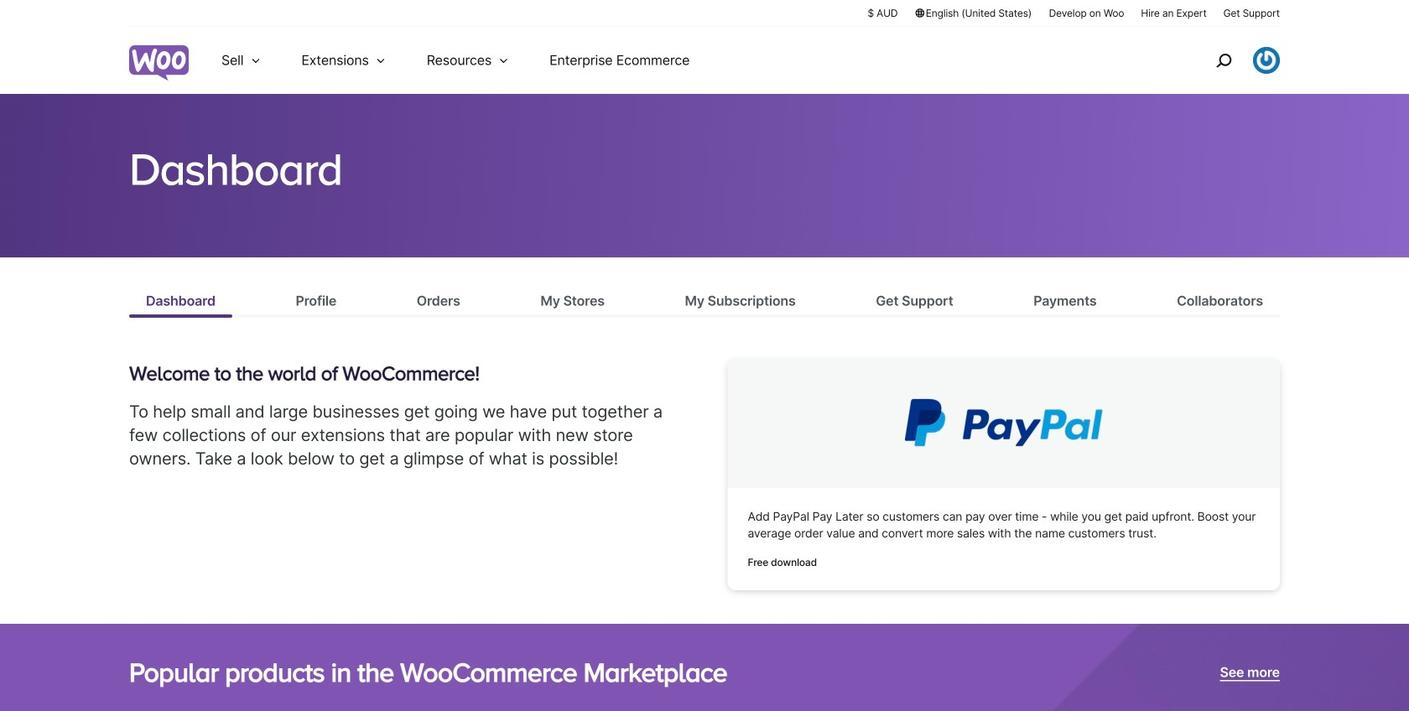 Task type: describe. For each thing, give the bounding box(es) containing it.
service navigation menu element
[[1181, 33, 1281, 88]]

search image
[[1211, 47, 1238, 74]]

open account menu image
[[1254, 47, 1281, 74]]



